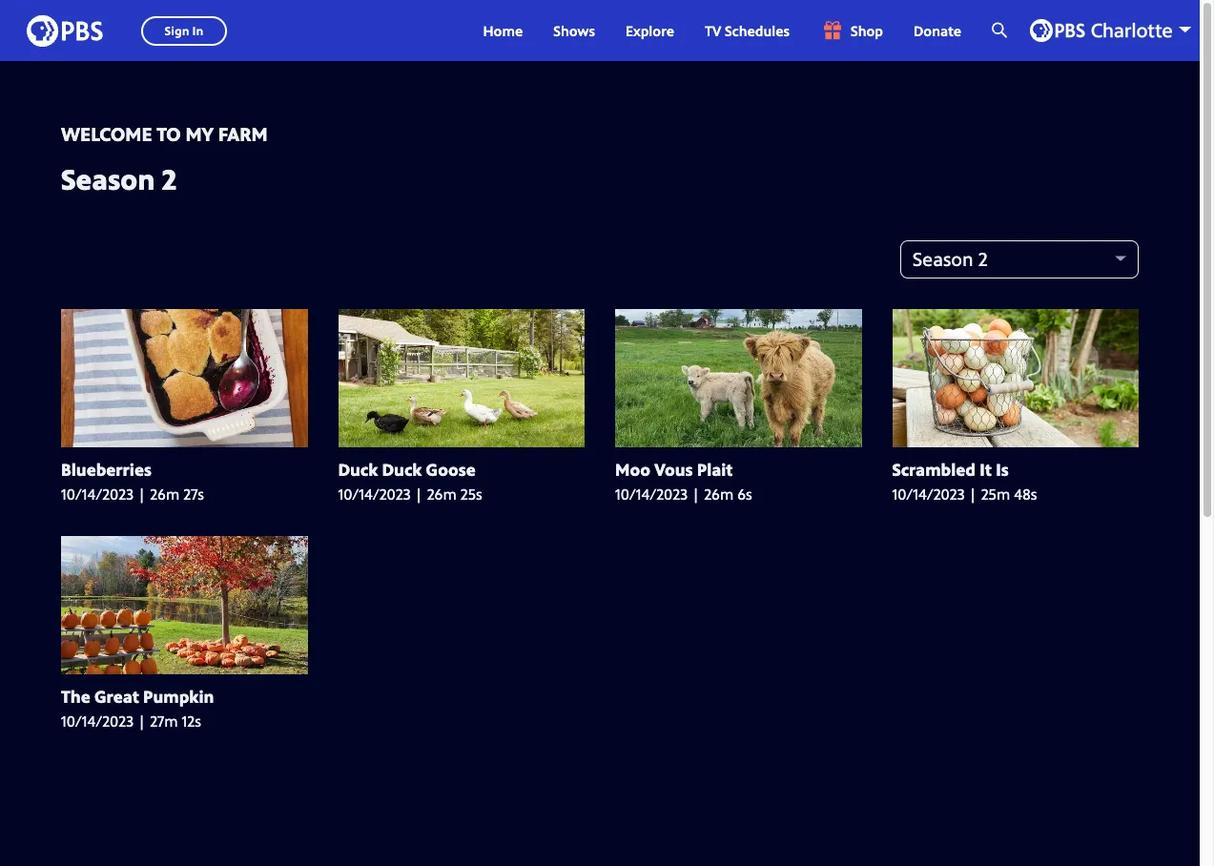 Task type: locate. For each thing, give the bounding box(es) containing it.
vous
[[655, 458, 693, 481]]

| down plait
[[692, 484, 701, 505]]

0 horizontal spatial 26m
[[150, 484, 180, 505]]

10/14/2023 down blueberries
[[61, 484, 134, 505]]

home
[[483, 21, 523, 40]]

blueberries link
[[61, 458, 308, 481]]

26m down plait
[[704, 484, 734, 505]]

| inside duck duck goose 10/14/2023 | 26m 25s
[[415, 484, 423, 505]]

| left 25m
[[969, 484, 978, 505]]

| down blueberries
[[137, 484, 146, 505]]

my
[[185, 121, 214, 147]]

blueberries 10/14/2023 | 26m 27s
[[61, 458, 204, 505]]

2 horizontal spatial 26m
[[704, 484, 734, 505]]

pbs image
[[27, 9, 103, 52]]

blueberries
[[61, 458, 152, 481]]

| inside scrambled it is 10/14/2023 | 25m 48s
[[969, 484, 978, 505]]

tv schedules
[[705, 21, 790, 40]]

10/14/2023 down 'moo'
[[616, 484, 688, 505]]

10/14/2023 for scrambled it is
[[893, 484, 965, 505]]

duck duck goose 10/14/2023 | 26m 25s
[[338, 458, 483, 505]]

0 horizontal spatial duck
[[338, 458, 378, 481]]

pbs charlotte image
[[1031, 19, 1173, 42]]

schedules
[[725, 21, 790, 40]]

the great pumpkin link
[[61, 685, 308, 708]]

|
[[137, 484, 146, 505], [415, 484, 423, 505], [692, 484, 701, 505], [969, 484, 978, 505], [137, 711, 146, 732]]

donate link
[[899, 0, 977, 61]]

26m
[[150, 484, 180, 505], [427, 484, 457, 505], [704, 484, 734, 505]]

video thumbnail: welcome to my farm blueberries image
[[61, 309, 308, 448]]

donate
[[914, 21, 962, 40]]

26m left 27s
[[150, 484, 180, 505]]

duck duck goose link
[[338, 458, 585, 481]]

10/14/2023 inside duck duck goose 10/14/2023 | 26m 25s
[[338, 484, 411, 505]]

is
[[996, 458, 1009, 481]]

shows link
[[538, 0, 611, 61]]

10/14/2023 down scrambled
[[893, 484, 965, 505]]

it
[[980, 458, 992, 481]]

26m inside duck duck goose 10/14/2023 | 26m 25s
[[427, 484, 457, 505]]

| inside moo vous plait 10/14/2023 | 26m 6s
[[692, 484, 701, 505]]

the great pumpkin 10/14/2023 | 27m 12s
[[61, 685, 214, 732]]

1 horizontal spatial duck
[[382, 458, 422, 481]]

10/14/2023 inside moo vous plait 10/14/2023 | 26m 6s
[[616, 484, 688, 505]]

10/14/2023 inside the great pumpkin 10/14/2023 | 27m 12s
[[61, 711, 134, 732]]

26m inside moo vous plait 10/14/2023 | 26m 6s
[[704, 484, 734, 505]]

1 horizontal spatial 26m
[[427, 484, 457, 505]]

26m down goose
[[427, 484, 457, 505]]

plait
[[697, 458, 733, 481]]

to
[[157, 121, 181, 147]]

moo vous plait link
[[616, 458, 862, 481]]

3 26m from the left
[[704, 484, 734, 505]]

| for moo vous plait
[[692, 484, 701, 505]]

27m
[[150, 711, 178, 732]]

| for scrambled it is
[[969, 484, 978, 505]]

video thumbnail: welcome to my farm duck duck goose image
[[338, 309, 585, 448]]

| down duck duck goose link
[[415, 484, 423, 505]]

10/14/2023 for duck duck goose
[[338, 484, 411, 505]]

video thumbnail: welcome to my farm scrambled it is image
[[893, 309, 1139, 448]]

10/14/2023 inside blueberries 10/14/2023 | 26m 27s
[[61, 484, 134, 505]]

10/14/2023
[[61, 484, 134, 505], [338, 484, 411, 505], [616, 484, 688, 505], [893, 484, 965, 505], [61, 711, 134, 732]]

26m for duck
[[427, 484, 457, 505]]

25m
[[982, 484, 1011, 505]]

duck
[[338, 458, 378, 481], [382, 458, 422, 481]]

10/14/2023 down duck duck goose link
[[338, 484, 411, 505]]

10/14/2023 inside scrambled it is 10/14/2023 | 25m 48s
[[893, 484, 965, 505]]

10/14/2023 down great
[[61, 711, 134, 732]]

2 26m from the left
[[427, 484, 457, 505]]

10/14/2023 for moo vous plait
[[616, 484, 688, 505]]

| for duck duck goose
[[415, 484, 423, 505]]

1 26m from the left
[[150, 484, 180, 505]]

| inside the great pumpkin 10/14/2023 | 27m 12s
[[137, 711, 146, 732]]

26m inside blueberries 10/14/2023 | 26m 27s
[[150, 484, 180, 505]]

explore
[[626, 21, 675, 40]]

| left 27m
[[137, 711, 146, 732]]

2
[[162, 159, 177, 198]]



Task type: describe. For each thing, give the bounding box(es) containing it.
| for the great pumpkin
[[137, 711, 146, 732]]

shop
[[851, 21, 884, 40]]

shop link
[[805, 0, 899, 61]]

season 2
[[61, 159, 177, 198]]

video thumbnail: welcome to my farm moo vous plait image
[[616, 309, 862, 448]]

shows
[[554, 21, 595, 40]]

moo vous plait 10/14/2023 | 26m 6s
[[616, 458, 753, 505]]

12s
[[182, 711, 201, 732]]

video thumbnail: welcome to my farm the great pumpkin image
[[61, 536, 308, 675]]

1 duck from the left
[[338, 458, 378, 481]]

the
[[61, 685, 90, 708]]

great
[[94, 685, 139, 708]]

welcome to my farm link
[[61, 121, 268, 148]]

goose
[[426, 458, 476, 481]]

| inside blueberries 10/14/2023 | 26m 27s
[[137, 484, 146, 505]]

tv schedules link
[[690, 0, 805, 61]]

6s
[[738, 484, 753, 505]]

moo
[[616, 458, 651, 481]]

welcome to my farm
[[61, 121, 268, 147]]

scrambled
[[893, 458, 976, 481]]

25s
[[461, 484, 483, 505]]

scrambled it is link
[[893, 458, 1139, 481]]

2 duck from the left
[[382, 458, 422, 481]]

scrambled it is 10/14/2023 | 25m 48s
[[893, 458, 1038, 505]]

10/14/2023 for the great pumpkin
[[61, 711, 134, 732]]

48s
[[1015, 484, 1038, 505]]

home link
[[468, 0, 538, 61]]

27s
[[183, 484, 204, 505]]

explore link
[[611, 0, 690, 61]]

search image
[[992, 21, 1008, 39]]

tv
[[705, 21, 722, 40]]

26m for moo
[[704, 484, 734, 505]]

pumpkin
[[143, 685, 214, 708]]

season
[[61, 159, 155, 198]]

farm
[[218, 121, 268, 147]]

welcome
[[61, 121, 152, 147]]



Task type: vqa. For each thing, say whether or not it's contained in the screenshot.
is THE TO
no



